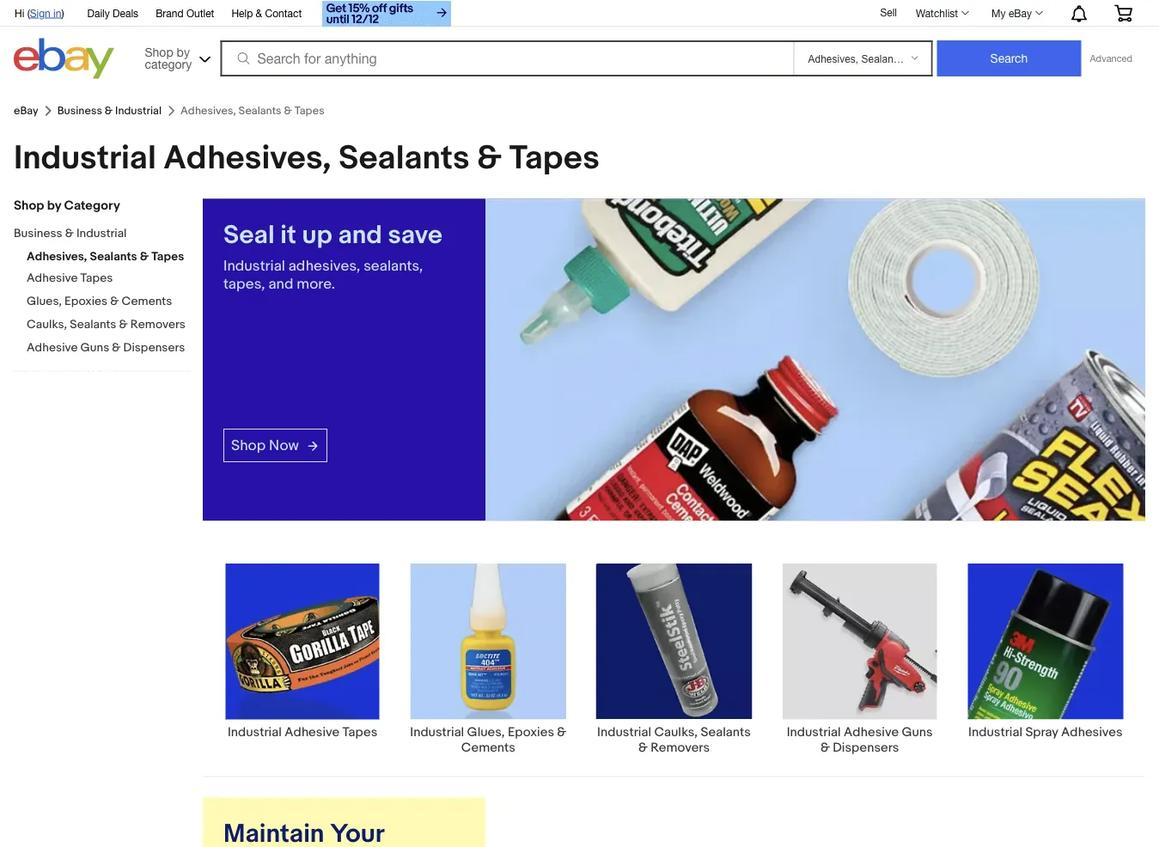 Task type: locate. For each thing, give the bounding box(es) containing it.
1 horizontal spatial cements
[[461, 740, 516, 756]]

1 horizontal spatial by
[[177, 45, 190, 59]]

2 vertical spatial shop
[[231, 437, 266, 455]]

business & industrial link down the category
[[57, 104, 162, 118]]

adhesive inside industrial adhesive guns & dispensers
[[844, 725, 899, 740]]

Search for anything text field
[[223, 42, 790, 75]]

1 vertical spatial by
[[47, 198, 61, 214]]

1 vertical spatial ebay
[[14, 104, 38, 118]]

0 vertical spatial business & industrial link
[[57, 104, 162, 118]]

industrial caulks, sealants & removers
[[598, 725, 751, 756]]

adhesives,
[[164, 138, 331, 178], [27, 250, 87, 264]]

in
[[53, 7, 61, 19]]

0 vertical spatial dispensers
[[123, 341, 185, 355]]

my ebay
[[992, 7, 1032, 19]]

industrial inside the industrial glues, epoxies & cements
[[410, 725, 464, 740]]

shop for shop by category
[[145, 45, 173, 59]]

help & contact link
[[232, 4, 302, 23]]

0 vertical spatial removers
[[131, 318, 185, 332]]

1 vertical spatial guns
[[902, 725, 933, 740]]

shop now link
[[224, 429, 327, 462]]

outlet
[[186, 7, 214, 19]]

business & industrial link down category
[[14, 227, 177, 243]]

0 horizontal spatial ebay
[[14, 104, 38, 118]]

industrial inside business & industrial adhesives, sealants & tapes adhesive tapes glues, epoxies & cements caulks, sealants & removers adhesive guns & dispensers
[[77, 227, 127, 241]]

1 horizontal spatial removers
[[651, 740, 710, 756]]

by down brand outlet "link"
[[177, 45, 190, 59]]

advanced
[[1090, 53, 1133, 64]]

business down shop by category
[[14, 227, 62, 241]]

guns inside business & industrial adhesives, sealants & tapes adhesive tapes glues, epoxies & cements caulks, sealants & removers adhesive guns & dispensers
[[80, 341, 109, 355]]

0 horizontal spatial removers
[[131, 318, 185, 332]]

it
[[280, 220, 296, 251]]

0 horizontal spatial adhesives,
[[27, 250, 87, 264]]

guns
[[80, 341, 109, 355], [902, 725, 933, 740]]

category
[[64, 198, 120, 214]]

0 horizontal spatial glues,
[[27, 294, 62, 309]]

by left category
[[47, 198, 61, 214]]

daily deals link
[[87, 4, 139, 23]]

category
[[145, 57, 192, 71]]

1 vertical spatial glues,
[[467, 725, 505, 740]]

0 vertical spatial guns
[[80, 341, 109, 355]]

adhesive
[[27, 271, 78, 286], [27, 341, 78, 355], [285, 725, 340, 740], [844, 725, 899, 740]]

cements inside business & industrial adhesives, sealants & tapes adhesive tapes glues, epoxies & cements caulks, sealants & removers adhesive guns & dispensers
[[122, 294, 172, 309]]

industrial inside industrial adhesive guns & dispensers
[[787, 725, 841, 740]]

shop down brand
[[145, 45, 173, 59]]

0 vertical spatial business
[[57, 104, 102, 118]]

0 vertical spatial adhesives,
[[164, 138, 331, 178]]

shop for shop by category
[[14, 198, 44, 214]]

industrial adhesives, sealants & tapes
[[14, 138, 600, 178]]

1 horizontal spatial caulks,
[[655, 725, 698, 740]]

sealants
[[339, 138, 470, 178], [90, 250, 137, 264], [70, 318, 116, 332], [701, 725, 751, 740]]

0 vertical spatial caulks,
[[27, 318, 67, 332]]

hi ( sign in )
[[15, 7, 64, 19]]

1 horizontal spatial guns
[[902, 725, 933, 740]]

and
[[338, 220, 382, 251], [269, 276, 294, 294]]

0 vertical spatial shop
[[145, 45, 173, 59]]

1 horizontal spatial and
[[338, 220, 382, 251]]

1 vertical spatial caulks,
[[655, 725, 698, 740]]

1 vertical spatial shop
[[14, 198, 44, 214]]

shop for shop now
[[231, 437, 266, 455]]

seal it up and save main content
[[203, 199, 1146, 848]]

0 horizontal spatial caulks,
[[27, 318, 67, 332]]

1 vertical spatial dispensers
[[833, 740, 900, 756]]

shop by category banner
[[5, 0, 1146, 83]]

1 horizontal spatial epoxies
[[508, 725, 554, 740]]

industrial for industrial glues, epoxies & cements
[[410, 725, 464, 740]]

adhesives, up seal
[[164, 138, 331, 178]]

sell link
[[873, 6, 905, 18]]

shop left category
[[14, 198, 44, 214]]

industrial
[[115, 104, 162, 118], [14, 138, 156, 178], [77, 227, 127, 241], [224, 257, 285, 276], [228, 725, 282, 740], [410, 725, 464, 740], [598, 725, 652, 740], [787, 725, 841, 740], [969, 725, 1023, 740]]

0 horizontal spatial and
[[269, 276, 294, 294]]

sealants,
[[364, 257, 423, 276]]

0 horizontal spatial shop
[[14, 198, 44, 214]]

removers
[[131, 318, 185, 332], [651, 740, 710, 756]]

sign in link
[[30, 7, 61, 19]]

0 vertical spatial epoxies
[[64, 294, 108, 309]]

industrial for industrial adhesive guns & dispensers
[[787, 725, 841, 740]]

business inside business & industrial adhesives, sealants & tapes adhesive tapes glues, epoxies & cements caulks, sealants & removers adhesive guns & dispensers
[[14, 227, 62, 241]]

glues, inside business & industrial adhesives, sealants & tapes adhesive tapes glues, epoxies & cements caulks, sealants & removers adhesive guns & dispensers
[[27, 294, 62, 309]]

adhesives, down shop by category
[[27, 250, 87, 264]]

industrial adhesive guns & dispensers
[[787, 725, 933, 756]]

industrial glues, epoxies & cements link
[[396, 563, 581, 756]]

ebay
[[1009, 7, 1032, 19], [14, 104, 38, 118]]

removers inside business & industrial adhesives, sealants & tapes adhesive tapes glues, epoxies & cements caulks, sealants & removers adhesive guns & dispensers
[[131, 318, 185, 332]]

by
[[177, 45, 190, 59], [47, 198, 61, 214]]

)
[[61, 7, 64, 19]]

0 vertical spatial and
[[338, 220, 382, 251]]

1 horizontal spatial shop
[[145, 45, 173, 59]]

maintain your facility image
[[486, 798, 1146, 848]]

1 horizontal spatial dispensers
[[833, 740, 900, 756]]

1 horizontal spatial ebay
[[1009, 7, 1032, 19]]

list
[[203, 563, 1146, 777]]

glues,
[[27, 294, 62, 309], [467, 725, 505, 740]]

and left more. at the left of the page
[[269, 276, 294, 294]]

1 vertical spatial business & industrial link
[[14, 227, 177, 243]]

shop inside shop by category
[[145, 45, 173, 59]]

caulks, inside industrial caulks, sealants & removers
[[655, 725, 698, 740]]

ebay inside the my ebay link
[[1009, 7, 1032, 19]]

glues, inside the industrial glues, epoxies & cements
[[467, 725, 505, 740]]

0 vertical spatial by
[[177, 45, 190, 59]]

tapes inside list
[[343, 725, 378, 740]]

tapes
[[510, 138, 600, 178], [152, 250, 184, 264], [80, 271, 113, 286], [343, 725, 378, 740]]

dispensers inside business & industrial adhesives, sealants & tapes adhesive tapes glues, epoxies & cements caulks, sealants & removers adhesive guns & dispensers
[[123, 341, 185, 355]]

shop by category button
[[137, 38, 214, 75]]

0 horizontal spatial cements
[[122, 294, 172, 309]]

1 vertical spatial adhesives,
[[27, 250, 87, 264]]

brand
[[156, 7, 184, 19]]

None submit
[[937, 40, 1082, 77]]

save
[[388, 220, 443, 251]]

dispensers
[[123, 341, 185, 355], [833, 740, 900, 756]]

shop left now
[[231, 437, 266, 455]]

business right "ebay" link
[[57, 104, 102, 118]]

epoxies inside the industrial glues, epoxies & cements
[[508, 725, 554, 740]]

shop inside seal it up and save main content
[[231, 437, 266, 455]]

0 horizontal spatial epoxies
[[64, 294, 108, 309]]

0 horizontal spatial by
[[47, 198, 61, 214]]

0 vertical spatial ebay
[[1009, 7, 1032, 19]]

epoxies
[[64, 294, 108, 309], [508, 725, 554, 740]]

deals
[[113, 7, 139, 19]]

industrial adhesive tapes
[[228, 725, 378, 740]]

and right up
[[338, 220, 382, 251]]

my
[[992, 7, 1006, 19]]

cements
[[122, 294, 172, 309], [461, 740, 516, 756]]

business & industrial link
[[57, 104, 162, 118], [14, 227, 177, 243]]

brand outlet link
[[156, 4, 214, 23]]

cements inside the industrial glues, epoxies & cements
[[461, 740, 516, 756]]

ebay right my on the top right
[[1009, 7, 1032, 19]]

0 vertical spatial cements
[[122, 294, 172, 309]]

0 horizontal spatial dispensers
[[123, 341, 185, 355]]

1 horizontal spatial adhesives,
[[164, 138, 331, 178]]

industrial inside industrial caulks, sealants & removers
[[598, 725, 652, 740]]

more.
[[297, 276, 335, 294]]

adhesives
[[1062, 725, 1123, 740]]

1 vertical spatial business
[[14, 227, 62, 241]]

1 horizontal spatial glues,
[[467, 725, 505, 740]]

contact
[[265, 7, 302, 19]]

ebay left business & industrial
[[14, 104, 38, 118]]

0 vertical spatial glues,
[[27, 294, 62, 309]]

up
[[302, 220, 332, 251]]

guns inside industrial adhesive guns & dispensers
[[902, 725, 933, 740]]

&
[[256, 7, 262, 19], [105, 104, 113, 118], [477, 138, 502, 178], [65, 227, 74, 241], [140, 250, 149, 264], [110, 294, 119, 309], [119, 318, 128, 332], [112, 341, 121, 355], [557, 725, 567, 740], [639, 740, 648, 756], [821, 740, 830, 756]]

0 horizontal spatial guns
[[80, 341, 109, 355]]

your shopping cart image
[[1114, 5, 1134, 22]]

glues, epoxies & cements link
[[27, 294, 190, 311]]

business & industrial
[[57, 104, 162, 118]]

industrial for industrial adhesive tapes
[[228, 725, 282, 740]]

help
[[232, 7, 253, 19]]

1 vertical spatial removers
[[651, 740, 710, 756]]

hi
[[15, 7, 24, 19]]

sell
[[881, 6, 897, 18]]

by inside shop by category
[[177, 45, 190, 59]]

industrial spray adhesives
[[969, 725, 1123, 740]]

caulks,
[[27, 318, 67, 332], [655, 725, 698, 740]]

help & contact
[[232, 7, 302, 19]]

adhesive guns & dispensers link
[[27, 341, 190, 357]]

brand outlet
[[156, 7, 214, 19]]

1 vertical spatial cements
[[461, 740, 516, 756]]

business
[[57, 104, 102, 118], [14, 227, 62, 241]]

industrial inside the seal it up and save industrial adhesives, sealants, tapes, and more.
[[224, 257, 285, 276]]

1 vertical spatial epoxies
[[508, 725, 554, 740]]

shop
[[145, 45, 173, 59], [14, 198, 44, 214], [231, 437, 266, 455]]

ebay link
[[14, 104, 38, 118]]

2 horizontal spatial shop
[[231, 437, 266, 455]]



Task type: vqa. For each thing, say whether or not it's contained in the screenshot.
Your shopping cart image
yes



Task type: describe. For each thing, give the bounding box(es) containing it.
list containing industrial adhesive tapes
[[203, 563, 1146, 777]]

industrial caulks, sealants & removers link
[[581, 563, 767, 756]]

industrial for industrial adhesives, sealants & tapes
[[14, 138, 156, 178]]

& inside industrial adhesive guns & dispensers
[[821, 740, 830, 756]]

1 vertical spatial and
[[269, 276, 294, 294]]

shop now
[[231, 437, 299, 455]]

my ebay link
[[983, 3, 1051, 23]]

industrial for industrial spray adhesives
[[969, 725, 1023, 740]]

& inside account navigation
[[256, 7, 262, 19]]

industrial for industrial caulks, sealants & removers
[[598, 725, 652, 740]]

watchlist
[[916, 7, 959, 19]]

none submit inside shop by category banner
[[937, 40, 1082, 77]]

seal it up and save industrial adhesives, sealants, tapes, and more.
[[224, 220, 443, 294]]

advanced link
[[1082, 41, 1142, 76]]

seal
[[224, 220, 275, 251]]

removers inside industrial caulks, sealants & removers
[[651, 740, 710, 756]]

epoxies inside business & industrial adhesives, sealants & tapes adhesive tapes glues, epoxies & cements caulks, sealants & removers adhesive guns & dispensers
[[64, 294, 108, 309]]

shop by category
[[14, 198, 120, 214]]

tapes,
[[224, 276, 265, 294]]

adhesives, inside business & industrial adhesives, sealants & tapes adhesive tapes glues, epoxies & cements caulks, sealants & removers adhesive guns & dispensers
[[27, 250, 87, 264]]

sealants inside industrial caulks, sealants & removers
[[701, 725, 751, 740]]

spray
[[1026, 725, 1059, 740]]

by for category
[[47, 198, 61, 214]]

watchlist link
[[907, 3, 977, 23]]

industrial adhesive guns & dispensers link
[[767, 563, 953, 756]]

& inside the industrial glues, epoxies & cements
[[557, 725, 567, 740]]

business for business & industrial
[[57, 104, 102, 118]]

(
[[27, 7, 30, 19]]

seal it up and save image
[[486, 199, 1146, 521]]

adhesive tapes link
[[27, 271, 190, 288]]

industrial adhesive tapes link
[[210, 563, 396, 740]]

account navigation
[[5, 0, 1146, 29]]

caulks, inside business & industrial adhesives, sealants & tapes adhesive tapes glues, epoxies & cements caulks, sealants & removers adhesive guns & dispensers
[[27, 318, 67, 332]]

adhesives,
[[289, 257, 360, 276]]

sign
[[30, 7, 51, 19]]

industrial glues, epoxies & cements
[[410, 725, 567, 756]]

caulks, sealants & removers link
[[27, 318, 190, 334]]

daily deals
[[87, 7, 139, 19]]

daily
[[87, 7, 110, 19]]

shop by category
[[145, 45, 192, 71]]

dispensers inside industrial adhesive guns & dispensers
[[833, 740, 900, 756]]

get an extra 15% off image
[[323, 1, 451, 27]]

business & industrial adhesives, sealants & tapes adhesive tapes glues, epoxies & cements caulks, sealants & removers adhesive guns & dispensers
[[14, 227, 185, 355]]

industrial spray adhesives link
[[953, 563, 1139, 740]]

now
[[269, 437, 299, 455]]

& inside industrial caulks, sealants & removers
[[639, 740, 648, 756]]

business for business & industrial adhesives, sealants & tapes adhesive tapes glues, epoxies & cements caulks, sealants & removers adhesive guns & dispensers
[[14, 227, 62, 241]]

by for category
[[177, 45, 190, 59]]



